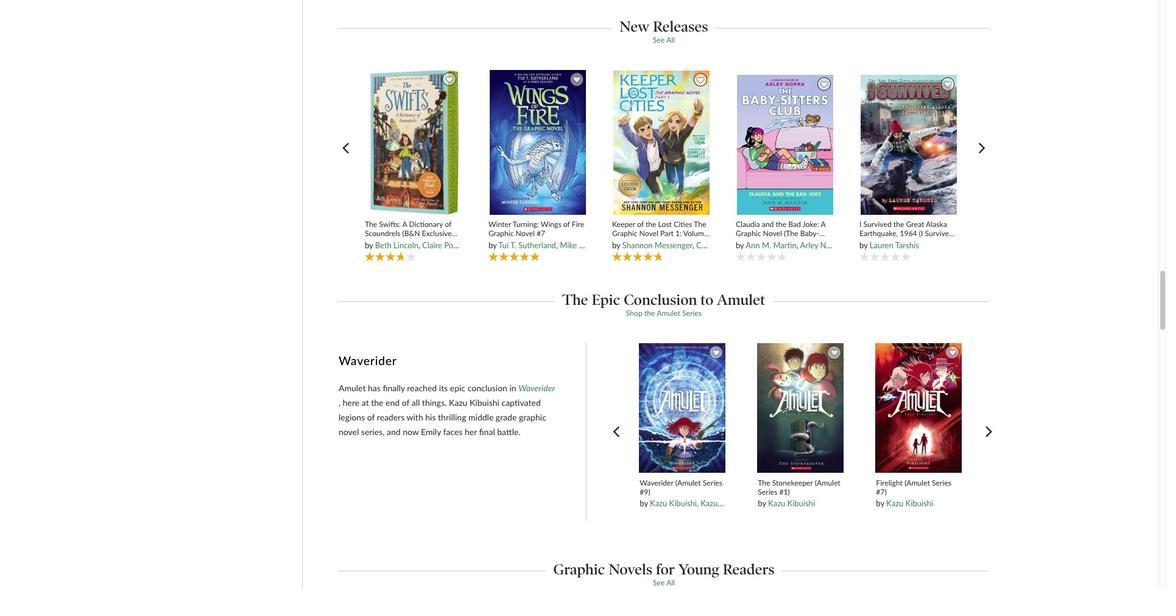 Task type: locate. For each thing, give the bounding box(es) containing it.
, inside waverider (amulet series #9) by kazu kibuishi , kazu kibuishi (illustrator)
[[697, 499, 699, 509]]

his
[[425, 412, 436, 423]]

novel
[[516, 229, 535, 238], [640, 229, 659, 238], [763, 229, 782, 238]]

by left beth
[[365, 240, 373, 250]]

(amulet right stonekeeper
[[815, 479, 841, 488]]

waverider up the has
[[339, 354, 397, 368]]

(amulet for waverider (amulet series #9) by kazu kibuishi , kazu kibuishi (illustrator)
[[676, 479, 701, 488]]

0 vertical spatial and
[[762, 220, 774, 229]]

1 horizontal spatial (amulet
[[815, 479, 841, 488]]

see inside the new releases see all
[[653, 35, 665, 44]]

amulet right to at the right of page
[[717, 291, 766, 309]]

of right the keeper
[[637, 220, 644, 229]]

2 (amulet from the left
[[815, 479, 841, 488]]

2 horizontal spatial kazu kibuishi link
[[887, 499, 934, 509]]

by left the ann
[[736, 240, 744, 250]]

1
[[612, 239, 617, 248]]

kazu inside amulet has finally reached its epic conclusion in waverider , here at the end of all things. kazu kibuishi captivated legions of readers with his thrilling middle grade graphic novel series, and now emily faces her final battle.
[[449, 398, 468, 408]]

2 see all link from the top
[[653, 579, 675, 588]]

winter turning: wings of fire graphic novel #7 image
[[489, 70, 587, 216]]

scoundrels
[[365, 229, 401, 238]]

lost
[[658, 220, 672, 229]]

(illustrator) down the keeper
[[608, 240, 645, 250]]

2 novel from the left
[[640, 229, 659, 238]]

(illustrator) down earthquake,
[[844, 240, 882, 250]]

see down for
[[653, 579, 665, 588]]

1 see all link from the top
[[653, 35, 675, 44]]

the inside the swifts: a dictionary of scoundrels (b&n exclusive edition)
[[365, 220, 377, 229]]

1 vertical spatial and
[[387, 427, 401, 437]]

t.
[[511, 240, 517, 250]]

0 vertical spatial see all link
[[653, 35, 675, 44]]

releases
[[653, 17, 708, 35]]

series down to at the right of page
[[682, 309, 702, 318]]

1 horizontal spatial waverider
[[519, 383, 555, 393]]

novel for ann m. martin
[[763, 229, 782, 238]]

1 a from the left
[[403, 220, 407, 229]]

all
[[667, 35, 675, 44], [667, 579, 675, 588]]

(amulet
[[676, 479, 701, 488], [815, 479, 841, 488], [905, 479, 930, 488]]

1 vertical spatial see all link
[[653, 579, 675, 588]]

thrilling
[[438, 412, 466, 423]]

all down releases
[[667, 35, 675, 44]]

the for series
[[758, 479, 771, 488]]

the inside the epic conclusion to amulet shop the amulet series
[[563, 291, 588, 309]]

swifts:
[[379, 220, 401, 229]]

i
[[860, 220, 862, 229]]

1 horizontal spatial (b&n
[[619, 239, 636, 248]]

the inside claudia and the bad joke: a graphic novel (the baby- sitters club #15)
[[776, 220, 787, 229]]

i survived the great alaska earthquake, 1964 (i survived #23)
[[860, 220, 954, 248]]

, down waverider (amulet series #9) link
[[697, 499, 699, 509]]

(i
[[919, 229, 923, 238]]

(illustrator) inside waverider (amulet series #9) by kazu kibuishi , kazu kibuishi (illustrator)
[[750, 499, 787, 509]]

1 vertical spatial see
[[653, 579, 665, 588]]

the for shannon messenger
[[646, 220, 657, 229]]

3 (amulet from the left
[[905, 479, 930, 488]]

1 horizontal spatial edition)
[[670, 239, 695, 248]]

amulet up here
[[339, 383, 366, 393]]

keeper of the lost cities the graphic novel part 1: volume 1 (b&n exclusive edition) link
[[612, 220, 711, 248]]

(illustrator) down #1)
[[750, 499, 787, 509]]

at
[[362, 398, 369, 408]]

, inside amulet has finally reached its epic conclusion in waverider , here at the end of all things. kazu kibuishi captivated legions of readers with his thrilling middle grade graphic novel series, and now emily faces her final battle.
[[339, 398, 341, 408]]

novel down turning:
[[516, 229, 535, 238]]

mike holmes (illustrator) link
[[560, 240, 645, 250]]

by inside firelight (amulet series #7) by kazu kibuishi
[[876, 499, 885, 509]]

the
[[646, 220, 657, 229], [776, 220, 787, 229], [894, 220, 905, 229], [645, 309, 655, 318], [371, 398, 384, 408]]

martin
[[774, 240, 797, 250]]

the left epic
[[563, 291, 588, 309]]

0 horizontal spatial edition)
[[365, 239, 390, 248]]

see all link
[[653, 35, 675, 44], [653, 579, 675, 588]]

amulet inside amulet has finally reached its epic conclusion in waverider , here at the end of all things. kazu kibuishi captivated legions of readers with his thrilling middle grade graphic novel series, and now emily faces her final battle.
[[339, 383, 366, 393]]

here
[[343, 398, 360, 408]]

0 horizontal spatial (amulet
[[676, 479, 701, 488]]

amulet
[[717, 291, 766, 309], [657, 309, 681, 318], [339, 383, 366, 393]]

of inside winter turning: wings of fire graphic novel #7 by tui t. sutherland , mike holmes (illustrator)
[[564, 220, 570, 229]]

see all link down for
[[653, 579, 675, 588]]

series left #1)
[[758, 488, 778, 497]]

2 see from the top
[[653, 579, 665, 588]]

claudia and the bad joke: a graphic novel (the baby- sitters club #15)
[[736, 220, 826, 248]]

1 edition) from the left
[[365, 239, 390, 248]]

the right at in the left bottom of the page
[[371, 398, 384, 408]]

i survived the great alaska earthquake, 1964 (i survived #23) link
[[860, 220, 959, 248]]

(adapted
[[742, 240, 774, 250]]

keeper
[[612, 220, 635, 229]]

the
[[365, 220, 377, 229], [694, 220, 706, 229], [563, 291, 588, 309], [758, 479, 771, 488]]

end
[[386, 398, 400, 408]]

1 (amulet from the left
[[676, 479, 701, 488]]

0 horizontal spatial amulet
[[339, 383, 366, 393]]

and inside claudia and the bad joke: a graphic novel (the baby- sitters club #15)
[[762, 220, 774, 229]]

baby-
[[800, 229, 820, 238]]

see all link for for
[[653, 579, 675, 588]]

the left lost
[[646, 220, 657, 229]]

(b&n inside the swifts: a dictionary of scoundrels (b&n exclusive edition)
[[402, 229, 420, 238]]

mike
[[560, 240, 577, 250]]

1 vertical spatial waverider
[[519, 383, 555, 393]]

2 edition) from the left
[[670, 239, 695, 248]]

waverider up the #9) in the right of the page
[[640, 479, 674, 488]]

the left bad
[[776, 220, 787, 229]]

2 vertical spatial waverider
[[640, 479, 674, 488]]

frenn
[[720, 240, 740, 250]]

kazu kibuishi link down waverider (amulet series #9) link
[[650, 499, 697, 509]]

great
[[906, 220, 925, 229]]

novel inside claudia and the bad joke: a graphic novel (the baby- sitters club #15)
[[763, 229, 782, 238]]

by down the #9) in the right of the page
[[640, 499, 648, 509]]

claudia and the bad joke: a graphic novel (the baby-sitters club #15) image
[[737, 74, 834, 216]]

#7)
[[876, 488, 887, 497]]

fire
[[572, 220, 584, 229]]

0 horizontal spatial and
[[387, 427, 401, 437]]

2 kazu kibuishi link from the left
[[768, 499, 815, 509]]

see down releases
[[653, 35, 665, 44]]

the up volume
[[694, 220, 706, 229]]

the stonekeeper (amulet series #1) image
[[757, 343, 845, 474]]

of left fire
[[564, 220, 570, 229]]

graphic left novels
[[553, 561, 605, 579]]

kibuishi inside 'the stonekeeper (amulet series #1) by kazu kibuishi'
[[788, 499, 815, 509]]

kazu inside 'the stonekeeper (amulet series #1) by kazu kibuishi'
[[768, 499, 786, 509]]

of inside keeper of the lost cities the graphic novel part 1: volume 1 (b&n exclusive edition)
[[637, 220, 644, 229]]

kazu down waverider (amulet series #9) link
[[701, 499, 718, 509]]

kazu
[[449, 398, 468, 408], [650, 499, 667, 509], [701, 499, 718, 509], [768, 499, 786, 509], [887, 499, 904, 509]]

series up kazu kibuishi (illustrator) link
[[703, 479, 723, 488]]

2 horizontal spatial novel
[[763, 229, 782, 238]]

and down readers
[[387, 427, 401, 437]]

the inside the epic conclusion to amulet shop the amulet series
[[645, 309, 655, 318]]

exclusive
[[422, 229, 452, 238], [638, 239, 668, 248]]

a
[[403, 220, 407, 229], [821, 220, 826, 229]]

0 horizontal spatial waverider
[[339, 354, 397, 368]]

survived up earthquake,
[[864, 220, 892, 229]]

novel up ann m. martin "link"
[[763, 229, 782, 238]]

(b&n up lincoln
[[402, 229, 420, 238]]

tarshis
[[896, 240, 919, 250]]

and
[[762, 220, 774, 229], [387, 427, 401, 437]]

ann m. martin link
[[746, 240, 797, 250]]

by lauren tarshis
[[860, 240, 919, 250]]

0 vertical spatial waverider
[[339, 354, 397, 368]]

2 all from the top
[[667, 579, 675, 588]]

0 horizontal spatial a
[[403, 220, 407, 229]]

1 see from the top
[[653, 35, 665, 44]]

and up club
[[762, 220, 774, 229]]

1 all from the top
[[667, 35, 675, 44]]

kazu down #7) on the right bottom
[[887, 499, 904, 509]]

kazu down the epic
[[449, 398, 468, 408]]

1 horizontal spatial exclusive
[[638, 239, 668, 248]]

waverider inside waverider (amulet series #9) by kazu kibuishi , kazu kibuishi (illustrator)
[[640, 479, 674, 488]]

faces
[[443, 427, 463, 437]]

by left tui
[[489, 240, 497, 250]]

1 novel from the left
[[516, 229, 535, 238]]

1 kazu kibuishi link from the left
[[650, 499, 697, 509]]

1 horizontal spatial novel
[[640, 229, 659, 238]]

0 horizontal spatial novel
[[516, 229, 535, 238]]

winter turning: wings of fire graphic novel #7 by tui t. sutherland , mike holmes (illustrator)
[[489, 220, 645, 250]]

graphic inside graphic novels for young readers see all
[[553, 561, 605, 579]]

claire powell (illustrator) link
[[422, 240, 507, 250]]

all inside graphic novels for young readers see all
[[667, 579, 675, 588]]

(amulet right firelight on the bottom right of page
[[905, 479, 930, 488]]

claudia
[[736, 220, 760, 229]]

a right joke:
[[821, 220, 826, 229]]

tui
[[499, 240, 509, 250]]

0 horizontal spatial exclusive
[[422, 229, 452, 238]]

waverider inside amulet has finally reached its epic conclusion in waverider , here at the end of all things. kazu kibuishi captivated legions of readers with his thrilling middle grade graphic novel series, and now emily faces her final battle.
[[519, 383, 555, 393]]

final
[[479, 427, 495, 437]]

of up powell
[[445, 220, 452, 229]]

2 horizontal spatial (amulet
[[905, 479, 930, 488]]

, left mike
[[556, 240, 558, 250]]

by down #7) on the right bottom
[[876, 499, 885, 509]]

(illustrator) down winter
[[469, 240, 507, 250]]

#9)
[[640, 488, 651, 497]]

,
[[419, 240, 420, 250], [556, 240, 558, 250], [693, 240, 694, 250], [786, 240, 788, 250], [797, 240, 799, 250], [339, 398, 341, 408], [697, 499, 699, 509]]

graphic novels for young readers see all
[[553, 561, 775, 588]]

(amulet inside firelight (amulet series #7) by kazu kibuishi
[[905, 479, 930, 488]]

all down for
[[667, 579, 675, 588]]

kazu kibuishi link for ,
[[650, 499, 697, 509]]

the right shop
[[645, 309, 655, 318]]

0 vertical spatial see
[[653, 35, 665, 44]]

graphic down the keeper
[[612, 229, 638, 238]]

the inside "i survived the great alaska earthquake, 1964 (i survived #23)"
[[894, 220, 905, 229]]

by
[[365, 240, 373, 250], [489, 240, 497, 250], [612, 240, 621, 250], [736, 240, 744, 250], [860, 240, 868, 250], [640, 499, 648, 509], [758, 499, 766, 509], [876, 499, 885, 509]]

series right firelight on the bottom right of page
[[932, 479, 952, 488]]

exclusive down part
[[638, 239, 668, 248]]

i survived the great alaska earthquake, 1964 (i survived #23) image
[[861, 74, 958, 216]]

graphic down winter
[[489, 229, 514, 238]]

waverider for waverider (amulet series #9) by kazu kibuishi , kazu kibuishi (illustrator)
[[640, 479, 674, 488]]

by inside waverider (amulet series #9) by kazu kibuishi , kazu kibuishi (illustrator)
[[640, 499, 648, 509]]

the left stonekeeper
[[758, 479, 771, 488]]

see all link down releases
[[653, 35, 675, 44]]

graphic down claudia
[[736, 229, 761, 238]]

(b&n right 1
[[619, 239, 636, 248]]

kazu down #1)
[[768, 499, 786, 509]]

amulet down conclusion
[[657, 309, 681, 318]]

, inside winter turning: wings of fire graphic novel #7 by tui t. sutherland , mike holmes (illustrator)
[[556, 240, 558, 250]]

#1)
[[780, 488, 790, 497]]

kazu kibuishi link down #1)
[[768, 499, 815, 509]]

1 horizontal spatial and
[[762, 220, 774, 229]]

the for ann m. martin
[[776, 220, 787, 229]]

by beth lincoln , claire powell (illustrator)
[[365, 240, 507, 250]]

graphic inside claudia and the bad joke: a graphic novel (the baby- sitters club #15)
[[736, 229, 761, 238]]

edition) down '1:'
[[670, 239, 695, 248]]

things.
[[422, 398, 447, 408]]

1 horizontal spatial a
[[821, 220, 826, 229]]

the up scoundrels
[[365, 220, 377, 229]]

in
[[510, 383, 517, 393]]

(illustrator)
[[469, 240, 507, 250], [608, 240, 645, 250], [844, 240, 882, 250], [750, 499, 787, 509]]

0 horizontal spatial (b&n
[[402, 229, 420, 238]]

novel inside keeper of the lost cities the graphic novel part 1: volume 1 (b&n exclusive edition)
[[640, 229, 659, 238]]

0 horizontal spatial kazu kibuishi link
[[650, 499, 697, 509]]

by)
[[776, 240, 786, 250]]

arley
[[800, 240, 819, 250]]

edition) down scoundrels
[[365, 239, 390, 248]]

lauren
[[870, 240, 894, 250]]

3 novel from the left
[[763, 229, 782, 238]]

(amulet up kazu kibuishi (illustrator) link
[[676, 479, 701, 488]]

series inside 'the stonekeeper (amulet series #1) by kazu kibuishi'
[[758, 488, 778, 497]]

kazu kibuishi link
[[650, 499, 697, 509], [768, 499, 815, 509], [887, 499, 934, 509]]

shannon messenger link
[[623, 240, 693, 250]]

by inside 'the stonekeeper (amulet series #1) by kazu kibuishi'
[[758, 499, 766, 509]]

see inside graphic novels for young readers see all
[[653, 579, 665, 588]]

the inside keeper of the lost cities the graphic novel part 1: volume 1 (b&n exclusive edition)
[[646, 220, 657, 229]]

kazu kibuishi link down the firelight (amulet series #7) link
[[887, 499, 934, 509]]

1 vertical spatial all
[[667, 579, 675, 588]]

, left here
[[339, 398, 341, 408]]

her
[[465, 427, 477, 437]]

dictionary
[[409, 220, 443, 229]]

graphic
[[489, 229, 514, 238], [612, 229, 638, 238], [736, 229, 761, 238], [553, 561, 605, 579]]

survived down alaska
[[925, 229, 954, 238]]

2 horizontal spatial waverider
[[640, 479, 674, 488]]

turning:
[[513, 220, 539, 229]]

young
[[679, 561, 720, 579]]

by down the stonekeeper (amulet series #1) link
[[758, 499, 766, 509]]

the up '1964'
[[894, 220, 905, 229]]

waverider up captivated
[[519, 383, 555, 393]]

battle.
[[497, 427, 521, 437]]

the swifts: a dictionary of scoundrels (b&n exclusive edition) image
[[370, 69, 459, 216]]

the inside 'the stonekeeper (amulet series #1) by kazu kibuishi'
[[758, 479, 771, 488]]

(amulet inside waverider (amulet series #9) by kazu kibuishi , kazu kibuishi (illustrator)
[[676, 479, 701, 488]]

the for dictionary
[[365, 220, 377, 229]]

novel inside winter turning: wings of fire graphic novel #7 by tui t. sutherland , mike holmes (illustrator)
[[516, 229, 535, 238]]

0 vertical spatial all
[[667, 35, 675, 44]]

1 horizontal spatial kazu kibuishi link
[[768, 499, 815, 509]]

kazu kibuishi link for kibuishi
[[768, 499, 815, 509]]

club
[[758, 239, 773, 248]]

novels
[[609, 561, 653, 579]]

a right swifts:
[[403, 220, 407, 229]]

of
[[445, 220, 452, 229], [564, 220, 570, 229], [637, 220, 644, 229], [402, 398, 410, 408], [367, 412, 375, 423]]

waverider (amulet series #9) link
[[640, 479, 725, 497]]

novel up the shannon messenger link
[[640, 229, 659, 238]]

edition)
[[365, 239, 390, 248], [670, 239, 695, 248]]

2 a from the left
[[821, 220, 826, 229]]

exclusive up by beth lincoln , claire powell (illustrator) on the top of page
[[422, 229, 452, 238]]

(illustrator) inside winter turning: wings of fire graphic novel #7 by tui t. sutherland , mike holmes (illustrator)
[[608, 240, 645, 250]]



Task type: vqa. For each thing, say whether or not it's contained in the screenshot.
Editorial Reviews's Reviews
no



Task type: describe. For each thing, give the bounding box(es) containing it.
has
[[368, 383, 381, 393]]

a inside claudia and the bad joke: a graphic novel (the baby- sitters club #15)
[[821, 220, 826, 229]]

claire
[[422, 240, 442, 250]]

celina
[[696, 240, 718, 250]]

arley nopra (illustrator) link
[[800, 240, 882, 250]]

series,
[[361, 427, 385, 437]]

joke:
[[803, 220, 819, 229]]

volume
[[684, 229, 708, 238]]

series inside the epic conclusion to amulet shop the amulet series
[[682, 309, 702, 318]]

now
[[403, 427, 419, 437]]

lincoln
[[394, 240, 419, 250]]

readers
[[377, 412, 405, 423]]

graphic
[[519, 412, 546, 423]]

captivated
[[502, 398, 541, 408]]

edition) inside the swifts: a dictionary of scoundrels (b&n exclusive edition)
[[365, 239, 390, 248]]

a inside the swifts: a dictionary of scoundrels (b&n exclusive edition)
[[403, 220, 407, 229]]

winter turning: wings of fire graphic novel #7 link
[[489, 220, 588, 239]]

earthquake,
[[860, 229, 898, 238]]

alaska
[[926, 220, 947, 229]]

beth
[[375, 240, 392, 250]]

series inside waverider (amulet series #9) by kazu kibuishi , kazu kibuishi (illustrator)
[[703, 479, 723, 488]]

the swifts: a dictionary of scoundrels (b&n exclusive edition) link
[[365, 220, 464, 248]]

its
[[439, 383, 448, 393]]

conclusion
[[468, 383, 508, 393]]

claudia and the bad joke: a graphic novel (the baby- sitters club #15) link
[[736, 220, 835, 248]]

the epic conclusion to amulet shop the amulet series
[[563, 291, 766, 318]]

waverider for waverider
[[339, 354, 397, 368]]

1964
[[900, 229, 917, 238]]

#23)
[[860, 239, 875, 248]]

winter
[[489, 220, 511, 229]]

firelight (amulet series #7) by kazu kibuishi
[[876, 479, 952, 509]]

1:
[[676, 229, 682, 238]]

edition) inside keeper of the lost cities the graphic novel part 1: volume 1 (b&n exclusive edition)
[[670, 239, 695, 248]]

0 horizontal spatial survived
[[864, 220, 892, 229]]

and inside amulet has finally reached its epic conclusion in waverider , here at the end of all things. kazu kibuishi captivated legions of readers with his thrilling middle grade graphic novel series, and now emily faces her final battle.
[[387, 427, 401, 437]]

the swifts: a dictionary of scoundrels (b&n exclusive edition)
[[365, 220, 452, 248]]

2 horizontal spatial amulet
[[717, 291, 766, 309]]

novel for shannon messenger
[[640, 229, 659, 238]]

kazu kibuishi (illustrator) link
[[701, 499, 787, 509]]

shop the amulet series link
[[626, 309, 702, 318]]

keeper of the lost cities the graphic novel part 1: volume 1 (b&n exclusive edition) image
[[613, 70, 711, 216]]

m.
[[762, 240, 772, 250]]

novel
[[339, 427, 359, 437]]

#15)
[[775, 239, 790, 248]]

kibuishi inside firelight (amulet series #7) by kazu kibuishi
[[906, 499, 934, 509]]

new
[[620, 17, 650, 35]]

shannon
[[623, 240, 653, 250]]

waverider (amulet series #9) by kazu kibuishi , kazu kibuishi (illustrator)
[[640, 479, 787, 509]]

beth lincoln link
[[375, 240, 419, 250]]

legions
[[339, 412, 365, 423]]

finally
[[383, 383, 405, 393]]

sutherland
[[519, 240, 556, 250]]

firelight
[[876, 479, 903, 488]]

see all link for see
[[653, 35, 675, 44]]

of left all
[[402, 398, 410, 408]]

bad
[[789, 220, 801, 229]]

kibuishi inside amulet has finally reached its epic conclusion in waverider , here at the end of all things. kazu kibuishi captivated legions of readers with his thrilling middle grade graphic novel series, and now emily faces her final battle.
[[470, 398, 500, 408]]

waverider (amulet series #9) image
[[639, 343, 726, 474]]

by left lauren
[[860, 240, 868, 250]]

wings
[[541, 220, 562, 229]]

the for to
[[563, 291, 588, 309]]

the inside keeper of the lost cities the graphic novel part 1: volume 1 (b&n exclusive edition)
[[694, 220, 706, 229]]

exclusive inside the swifts: a dictionary of scoundrels (b&n exclusive edition)
[[422, 229, 452, 238]]

tui t. sutherland link
[[499, 240, 556, 250]]

messenger
[[655, 240, 693, 250]]

(the
[[784, 229, 799, 238]]

conclusion
[[624, 291, 697, 309]]

new releases see all
[[620, 17, 708, 44]]

the inside amulet has finally reached its epic conclusion in waverider , here at the end of all things. kazu kibuishi captivated legions of readers with his thrilling middle grade graphic novel series, and now emily faces her final battle.
[[371, 398, 384, 408]]

, left the claire
[[419, 240, 420, 250]]

all inside the new releases see all
[[667, 35, 675, 44]]

3 kazu kibuishi link from the left
[[887, 499, 934, 509]]

powell
[[444, 240, 467, 250]]

of up series,
[[367, 412, 375, 423]]

waverider link
[[519, 383, 555, 393]]

by left shannon
[[612, 240, 621, 250]]

firelight (amulet series #7) image
[[875, 343, 963, 474]]

with
[[407, 412, 423, 423]]

celina frenn (adapted by) link
[[696, 240, 786, 250]]

series inside firelight (amulet series #7) by kazu kibuishi
[[932, 479, 952, 488]]

1 horizontal spatial amulet
[[657, 309, 681, 318]]

cities
[[674, 220, 692, 229]]

kazu inside firelight (amulet series #7) by kazu kibuishi
[[887, 499, 904, 509]]

firelight (amulet series #7) link
[[876, 479, 961, 497]]

, down volume
[[693, 240, 694, 250]]

part
[[661, 229, 674, 238]]

the for lauren tarshis
[[894, 220, 905, 229]]

holmes
[[579, 240, 606, 250]]

the stonekeeper (amulet series #1) link
[[758, 479, 843, 497]]

(b&n inside keeper of the lost cities the graphic novel part 1: volume 1 (b&n exclusive edition)
[[619, 239, 636, 248]]

of inside the swifts: a dictionary of scoundrels (b&n exclusive edition)
[[445, 220, 452, 229]]

sitters
[[736, 239, 756, 248]]

1 horizontal spatial survived
[[925, 229, 954, 238]]

shop
[[626, 309, 643, 318]]

stonekeeper
[[772, 479, 813, 488]]

amulet has finally reached its epic conclusion in waverider , here at the end of all things. kazu kibuishi captivated legions of readers with his thrilling middle grade graphic novel series, and now emily faces her final battle.
[[339, 383, 555, 437]]

graphic inside keeper of the lost cities the graphic novel part 1: volume 1 (b&n exclusive edition)
[[612, 229, 638, 238]]

by inside winter turning: wings of fire graphic novel #7 by tui t. sutherland , mike holmes (illustrator)
[[489, 240, 497, 250]]

(amulet for firelight (amulet series #7) by kazu kibuishi
[[905, 479, 930, 488]]

epic
[[450, 383, 466, 393]]

keeper of the lost cities the graphic novel part 1: volume 1 (b&n exclusive edition)
[[612, 220, 708, 248]]

(amulet inside 'the stonekeeper (amulet series #1) by kazu kibuishi'
[[815, 479, 841, 488]]

epic
[[592, 291, 620, 309]]

graphic inside winter turning: wings of fire graphic novel #7 by tui t. sutherland , mike holmes (illustrator)
[[489, 229, 514, 238]]

, left arley
[[797, 240, 799, 250]]

kazu down the #9) in the right of the page
[[650, 499, 667, 509]]

, down (the
[[786, 240, 788, 250]]

exclusive inside keeper of the lost cities the graphic novel part 1: volume 1 (b&n exclusive edition)
[[638, 239, 668, 248]]

by ann m. martin , arley nopra (illustrator)
[[736, 240, 882, 250]]

middle
[[469, 412, 494, 423]]



